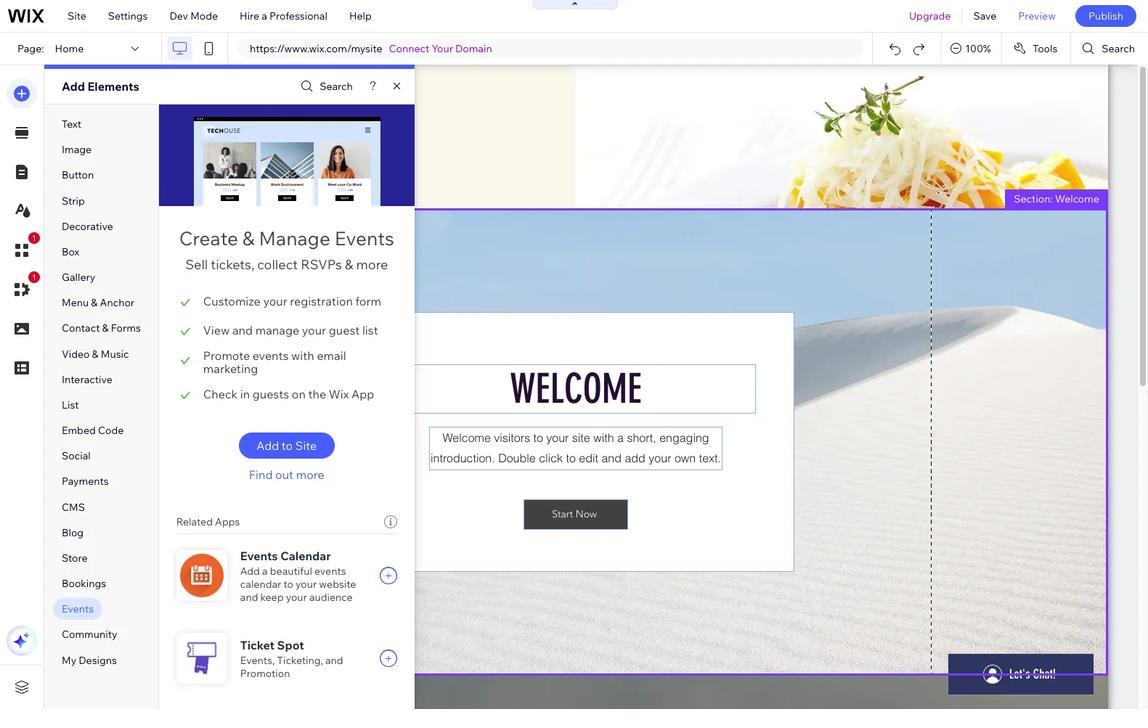 Task type: vqa. For each thing, say whether or not it's contained in the screenshot.
STRIP on the top left of the page
yes



Task type: describe. For each thing, give the bounding box(es) containing it.
ticket spot events, ticketing, and promotion
[[240, 639, 343, 681]]

keep
[[260, 591, 284, 604]]

dev
[[170, 9, 188, 23]]

promote
[[203, 349, 250, 363]]

list
[[62, 399, 79, 412]]

social
[[62, 450, 91, 463]]

promote events with email marketing
[[203, 349, 346, 376]]

menu
[[62, 297, 89, 310]]

marketing
[[203, 362, 258, 376]]

out
[[275, 468, 294, 482]]

view
[[203, 323, 230, 338]]

payments
[[62, 475, 109, 488]]

collect
[[257, 256, 298, 273]]

email
[[317, 349, 346, 363]]

0 horizontal spatial more
[[296, 468, 324, 482]]

strip
[[62, 194, 85, 207]]

home
[[55, 42, 84, 55]]

related apps
[[176, 516, 240, 529]]

community
[[62, 629, 117, 642]]

forms
[[111, 322, 141, 335]]

quick
[[82, 226, 110, 239]]

edit
[[112, 226, 131, 239]]

calendar
[[281, 549, 331, 564]]

guests
[[253, 387, 289, 402]]

& for forms
[[102, 322, 109, 335]]

site inside button
[[296, 439, 317, 453]]

100% button
[[942, 33, 1002, 65]]

tools
[[1033, 42, 1058, 55]]

image
[[62, 143, 92, 156]]

sell
[[185, 256, 208, 273]]

add to site button
[[239, 433, 335, 459]]

ticket
[[240, 639, 275, 653]]

hire a professional
[[240, 9, 328, 23]]

decorative
[[62, 220, 113, 233]]

app
[[352, 387, 374, 402]]

your
[[432, 42, 453, 55]]

add for add elements
[[62, 79, 85, 94]]

section: welcome
[[1014, 192, 1100, 205]]

wix
[[329, 387, 349, 402]]

guest
[[329, 323, 360, 338]]

calendar
[[240, 578, 281, 591]]

professional
[[270, 9, 328, 23]]

video & music
[[62, 348, 129, 361]]

embed
[[62, 424, 96, 437]]

contact & forms
[[62, 322, 141, 335]]

with
[[291, 349, 314, 363]]

settings
[[108, 9, 148, 23]]

help
[[349, 9, 372, 23]]

0 vertical spatial search button
[[1072, 33, 1148, 65]]

the
[[308, 387, 326, 402]]

to inside button
[[282, 439, 293, 453]]

events inside create & manage events sell tickets, collect rsvps & more
[[335, 227, 394, 251]]

apps
[[215, 516, 240, 529]]

0 vertical spatial search
[[1102, 42, 1135, 55]]

your down calendar
[[296, 578, 317, 591]]

welcome
[[1056, 192, 1100, 205]]

add elements
[[62, 79, 139, 94]]

100%
[[966, 42, 991, 55]]

preview button
[[1008, 0, 1067, 32]]

tickets,
[[211, 256, 254, 273]]

view and manage your guest list
[[203, 323, 378, 338]]

0 horizontal spatial search
[[320, 80, 353, 93]]

music
[[101, 348, 129, 361]]

related
[[176, 516, 213, 529]]

more inside create & manage events sell tickets, collect rsvps & more
[[356, 256, 388, 273]]

audience
[[309, 591, 353, 604]]

box
[[62, 245, 79, 259]]

check
[[203, 387, 238, 402]]

0 horizontal spatial search button
[[297, 76, 353, 97]]

and inside events calendar add a beautiful events calendar to your website and keep your audience updated.
[[240, 591, 258, 604]]

bookings
[[62, 578, 106, 591]]

& right rsvps
[[345, 256, 353, 273]]

publish
[[1089, 9, 1124, 23]]

and inside ticket spot events, ticketing, and promotion
[[325, 655, 343, 668]]

store
[[62, 552, 88, 565]]

2 1 from the top
[[32, 273, 36, 282]]

form
[[356, 294, 381, 309]]

events calendar add a beautiful events calendar to your website and keep your audience updated.
[[240, 549, 356, 617]]

designs
[[79, 654, 117, 667]]

spot
[[277, 639, 304, 653]]

0 vertical spatial and
[[232, 323, 253, 338]]

events for events calendar add a beautiful events calendar to your website and keep your audience updated.
[[240, 549, 278, 564]]

upgrade
[[909, 9, 951, 23]]

elements
[[88, 79, 139, 94]]



Task type: locate. For each thing, give the bounding box(es) containing it.
1 button left box
[[7, 232, 40, 266]]

1 button left the menu
[[7, 272, 40, 305]]

a right hire
[[262, 9, 267, 23]]

your
[[263, 294, 287, 309], [302, 323, 326, 338], [296, 578, 317, 591], [286, 591, 307, 604]]

quick edit
[[82, 226, 131, 239]]

manage
[[259, 227, 330, 251]]

contact
[[62, 322, 100, 335]]

0 vertical spatial site
[[68, 9, 86, 23]]

1 horizontal spatial events
[[240, 549, 278, 564]]

site
[[68, 9, 86, 23], [296, 439, 317, 453]]

add up updated.
[[240, 565, 260, 578]]

to right the "calendar"
[[284, 578, 293, 591]]

a left beautiful
[[262, 565, 268, 578]]

check in guests on the wix app
[[203, 387, 374, 402]]

1 vertical spatial 1
[[32, 273, 36, 282]]

customize
[[203, 294, 261, 309]]

& up tickets,
[[243, 227, 255, 251]]

1 vertical spatial events
[[240, 549, 278, 564]]

blog
[[62, 526, 84, 540]]

2 vertical spatial and
[[325, 655, 343, 668]]

1 vertical spatial more
[[296, 468, 324, 482]]

website
[[319, 578, 356, 591]]

find
[[249, 468, 273, 482]]

&
[[243, 227, 255, 251], [345, 256, 353, 273], [91, 297, 98, 310], [102, 322, 109, 335], [92, 348, 99, 361]]

1 horizontal spatial events
[[315, 565, 346, 578]]

hire
[[240, 9, 259, 23]]

dev mode
[[170, 9, 218, 23]]

0 vertical spatial events
[[253, 349, 289, 363]]

mode
[[190, 9, 218, 23]]

1 vertical spatial 1 button
[[7, 272, 40, 305]]

& for anchor
[[91, 297, 98, 310]]

more up the form
[[356, 256, 388, 273]]

customize your registration form
[[203, 294, 381, 309]]

save button
[[963, 0, 1008, 32]]

& right video
[[92, 348, 99, 361]]

my
[[62, 654, 76, 667]]

events up the "calendar"
[[240, 549, 278, 564]]

add inside events calendar add a beautiful events calendar to your website and keep your audience updated.
[[240, 565, 260, 578]]

1 vertical spatial a
[[262, 565, 268, 578]]

more
[[356, 256, 388, 273], [296, 468, 324, 482]]

1 left quick
[[32, 234, 36, 243]]

connect
[[389, 42, 430, 55]]

and left keep at bottom
[[240, 591, 258, 604]]

add up find
[[257, 439, 279, 453]]

0 vertical spatial 1
[[32, 234, 36, 243]]

registration
[[290, 294, 353, 309]]

1 horizontal spatial more
[[356, 256, 388, 273]]

interactive
[[62, 373, 113, 386]]

1 left gallery
[[32, 273, 36, 282]]

video
[[62, 348, 90, 361]]

0 vertical spatial to
[[282, 439, 293, 453]]

events up audience
[[315, 565, 346, 578]]

0 vertical spatial 1 button
[[7, 232, 40, 266]]

2 horizontal spatial events
[[335, 227, 394, 251]]

anchor
[[100, 297, 134, 310]]

events
[[253, 349, 289, 363], [315, 565, 346, 578]]

preview
[[1019, 9, 1056, 23]]

1 1 button from the top
[[7, 232, 40, 266]]

find out more button
[[239, 468, 335, 482]]

events inside events calendar add a beautiful events calendar to your website and keep your audience updated.
[[315, 565, 346, 578]]

& right the menu
[[91, 297, 98, 310]]

on
[[292, 387, 306, 402]]

add inside button
[[257, 439, 279, 453]]

1 vertical spatial to
[[284, 578, 293, 591]]

more right out
[[296, 468, 324, 482]]

1 button
[[7, 232, 40, 266], [7, 272, 40, 305]]

events inside promote events with email marketing
[[253, 349, 289, 363]]

embed code
[[62, 424, 124, 437]]

code
[[98, 424, 124, 437]]

manage
[[255, 323, 299, 338]]

site up home
[[68, 9, 86, 23]]

publish button
[[1076, 5, 1137, 27]]

https://www.wix.com/mysite connect your domain
[[250, 42, 492, 55]]

a inside events calendar add a beautiful events calendar to your website and keep your audience updated.
[[262, 565, 268, 578]]

0 horizontal spatial events
[[62, 603, 94, 616]]

& for manage
[[243, 227, 255, 251]]

events up rsvps
[[335, 227, 394, 251]]

search button down https://www.wix.com/mysite
[[297, 76, 353, 97]]

1 vertical spatial events
[[315, 565, 346, 578]]

1
[[32, 234, 36, 243], [32, 273, 36, 282]]

find out more
[[249, 468, 324, 482]]

tools button
[[1002, 33, 1071, 65]]

your right keep at bottom
[[286, 591, 307, 604]]

add
[[62, 79, 85, 94], [257, 439, 279, 453], [240, 565, 260, 578]]

0 vertical spatial add
[[62, 79, 85, 94]]

1 vertical spatial search button
[[297, 76, 353, 97]]

add to site
[[257, 439, 317, 453]]

a
[[262, 9, 267, 23], [262, 565, 268, 578]]

cms
[[62, 501, 85, 514]]

events,
[[240, 655, 275, 668]]

to inside events calendar add a beautiful events calendar to your website and keep your audience updated.
[[284, 578, 293, 591]]

site up find out more
[[296, 439, 317, 453]]

1 vertical spatial add
[[257, 439, 279, 453]]

events for events
[[62, 603, 94, 616]]

2 vertical spatial add
[[240, 565, 260, 578]]

promotion
[[240, 668, 290, 681]]

search button down publish
[[1072, 33, 1148, 65]]

your up with at left
[[302, 323, 326, 338]]

search button
[[1072, 33, 1148, 65], [297, 76, 353, 97]]

2 1 button from the top
[[7, 272, 40, 305]]

0 vertical spatial more
[[356, 256, 388, 273]]

save
[[974, 9, 997, 23]]

0 vertical spatial a
[[262, 9, 267, 23]]

create & manage events sell tickets, collect rsvps & more
[[179, 227, 394, 273]]

2 vertical spatial events
[[62, 603, 94, 616]]

1 horizontal spatial search button
[[1072, 33, 1148, 65]]

1 vertical spatial site
[[296, 439, 317, 453]]

updated.
[[240, 604, 283, 617]]

add up text
[[62, 79, 85, 94]]

search
[[1102, 42, 1135, 55], [320, 80, 353, 93]]

0 horizontal spatial site
[[68, 9, 86, 23]]

and right ticketing,
[[325, 655, 343, 668]]

button
[[62, 169, 94, 182]]

menu & anchor
[[62, 297, 134, 310]]

in
[[240, 387, 250, 402]]

add for add to site
[[257, 439, 279, 453]]

text
[[62, 118, 81, 131]]

events
[[335, 227, 394, 251], [240, 549, 278, 564], [62, 603, 94, 616]]

events down bookings
[[62, 603, 94, 616]]

1 1 from the top
[[32, 234, 36, 243]]

search down https://www.wix.com/mysite
[[320, 80, 353, 93]]

events inside events calendar add a beautiful events calendar to your website and keep your audience updated.
[[240, 549, 278, 564]]

& for music
[[92, 348, 99, 361]]

domain
[[456, 42, 492, 55]]

https://www.wix.com/mysite
[[250, 42, 382, 55]]

events down manage
[[253, 349, 289, 363]]

& left forms
[[102, 322, 109, 335]]

1 vertical spatial search
[[320, 80, 353, 93]]

0 vertical spatial events
[[335, 227, 394, 251]]

to
[[282, 439, 293, 453], [284, 578, 293, 591]]

0 horizontal spatial events
[[253, 349, 289, 363]]

and right the view
[[232, 323, 253, 338]]

1 horizontal spatial site
[[296, 439, 317, 453]]

search down publish button
[[1102, 42, 1135, 55]]

your up manage
[[263, 294, 287, 309]]

my designs
[[62, 654, 117, 667]]

create
[[179, 227, 238, 251]]

to up find out more
[[282, 439, 293, 453]]

1 vertical spatial and
[[240, 591, 258, 604]]

ticketing,
[[277, 655, 323, 668]]

1 horizontal spatial search
[[1102, 42, 1135, 55]]



